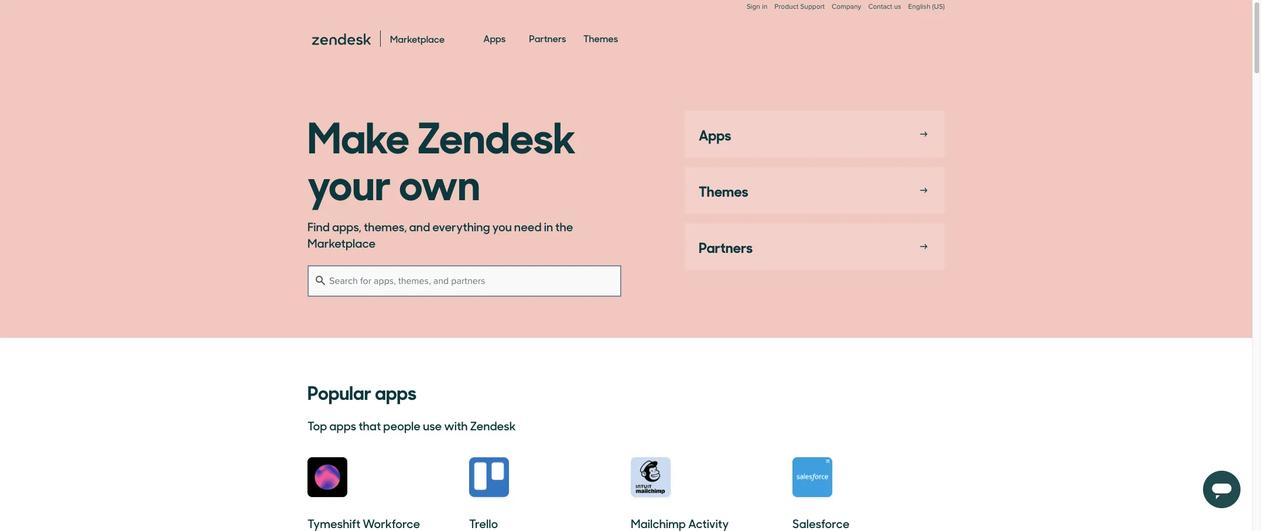 Task type: vqa. For each thing, say whether or not it's contained in the screenshot.
first Remote from the left
no



Task type: locate. For each thing, give the bounding box(es) containing it.
themes,
[[364, 218, 407, 235]]

apps,
[[332, 218, 362, 235]]

with
[[444, 417, 468, 434]]

apps for popular
[[375, 378, 417, 406]]

product
[[775, 2, 799, 11]]

themes
[[584, 32, 618, 45], [699, 180, 749, 201]]

1 vertical spatial zendesk
[[470, 417, 516, 434]]

apps up people
[[375, 378, 417, 406]]

1 horizontal spatial in
[[763, 2, 768, 11]]

0 horizontal spatial apps
[[484, 32, 506, 45]]

(us)
[[933, 2, 945, 11]]

1 horizontal spatial apps
[[375, 378, 417, 406]]

arrow small right image
[[917, 183, 931, 198], [917, 240, 931, 254]]

None field
[[308, 266, 622, 297]]

0 vertical spatial in
[[763, 2, 768, 11]]

0 horizontal spatial apps link
[[484, 22, 506, 56]]

contact us
[[869, 2, 902, 11]]

1 horizontal spatial partners
[[699, 236, 753, 257]]

partners
[[529, 32, 567, 45], [699, 236, 753, 257]]

1 vertical spatial arrow small right image
[[917, 240, 931, 254]]

in left the
[[544, 218, 553, 235]]

0 vertical spatial apps link
[[484, 22, 506, 56]]

0 vertical spatial partners link
[[529, 22, 567, 56]]

contact
[[869, 2, 893, 11]]

arrow small right image inside themes link
[[917, 183, 931, 198]]

zendesk
[[418, 103, 576, 165], [470, 417, 516, 434]]

1 vertical spatial apps link
[[685, 111, 945, 158]]

2 arrow small right image from the top
[[917, 240, 931, 254]]

0 vertical spatial themes
[[584, 32, 618, 45]]

0 vertical spatial themes link
[[584, 22, 618, 56]]

the
[[556, 218, 573, 235]]

1 vertical spatial partners
[[699, 236, 753, 257]]

0 horizontal spatial partners
[[529, 32, 567, 45]]

1 horizontal spatial themes link
[[685, 167, 945, 214]]

apps link
[[484, 22, 506, 56], [685, 111, 945, 158]]

1 vertical spatial themes
[[699, 180, 749, 201]]

0 vertical spatial arrow small right image
[[917, 183, 931, 198]]

1 vertical spatial partners link
[[685, 223, 945, 270]]

1 vertical spatial in
[[544, 218, 553, 235]]

0 horizontal spatial in
[[544, 218, 553, 235]]

arrow small right image
[[917, 127, 931, 141]]

1 vertical spatial apps
[[699, 124, 732, 145]]

0 vertical spatial zendesk
[[418, 103, 576, 165]]

None search field
[[308, 266, 622, 297]]

in
[[763, 2, 768, 11], [544, 218, 553, 235]]

english (us)
[[909, 2, 945, 11]]

0 vertical spatial apps
[[375, 378, 417, 406]]

contact us link
[[869, 2, 902, 11]]

apps
[[375, 378, 417, 406], [330, 417, 356, 434]]

need
[[515, 218, 542, 235]]

partners link for the leftmost apps link
[[529, 22, 567, 56]]

1 arrow small right image from the top
[[917, 183, 931, 198]]

and
[[409, 218, 430, 235]]

1 vertical spatial themes link
[[685, 167, 945, 214]]

1 vertical spatial apps
[[330, 417, 356, 434]]

partners link
[[529, 22, 567, 56], [685, 223, 945, 270]]

apps
[[484, 32, 506, 45], [699, 124, 732, 145]]

1 horizontal spatial partners link
[[685, 223, 945, 270]]

0 horizontal spatial apps
[[330, 417, 356, 434]]

0 horizontal spatial themes link
[[584, 22, 618, 56]]

company
[[832, 2, 862, 11]]

apps right top
[[330, 417, 356, 434]]

0 horizontal spatial themes
[[584, 32, 618, 45]]

partners link for bottom themes link
[[685, 223, 945, 270]]

themes link
[[584, 22, 618, 56], [685, 167, 945, 214]]

1 horizontal spatial apps link
[[685, 111, 945, 158]]

popular
[[308, 378, 372, 406]]

1 horizontal spatial apps
[[699, 124, 732, 145]]

in right sign
[[763, 2, 768, 11]]

own
[[399, 150, 481, 212]]

0 horizontal spatial partners link
[[529, 22, 567, 56]]

0 vertical spatial apps
[[484, 32, 506, 45]]

your
[[308, 150, 391, 212]]



Task type: describe. For each thing, give the bounding box(es) containing it.
company link
[[832, 2, 862, 23]]

sign in link
[[747, 2, 768, 11]]

english
[[909, 2, 931, 11]]

sign in
[[747, 2, 768, 11]]

people
[[383, 417, 421, 434]]

apps for top
[[330, 417, 356, 434]]

product support link
[[775, 2, 825, 11]]

that
[[359, 417, 381, 434]]

use
[[423, 417, 442, 434]]

you
[[493, 218, 512, 235]]

make zendesk your own find apps, themes, and everything you need in the marketplace
[[308, 103, 576, 251]]

arrow small right image for themes
[[917, 183, 931, 198]]

sign
[[747, 2, 761, 11]]

english (us) link
[[909, 2, 945, 23]]

product support
[[775, 2, 825, 11]]

zendesk inside make zendesk your own find apps, themes, and everything you need in the marketplace
[[418, 103, 576, 165]]

us
[[895, 2, 902, 11]]

arrow small right image for partners
[[917, 240, 931, 254]]

Search for apps, themes, and partners search field
[[308, 266, 621, 297]]

zendesk image
[[312, 33, 371, 45]]

popular apps
[[308, 378, 417, 406]]

everything
[[433, 218, 490, 235]]

marketplace
[[308, 234, 376, 251]]

top apps that people use with zendesk
[[308, 417, 516, 434]]

0 vertical spatial partners
[[529, 32, 567, 45]]

find
[[308, 218, 330, 235]]

global-navigation-secondary element
[[308, 0, 945, 23]]

support
[[801, 2, 825, 11]]

in inside global-navigation-secondary element
[[763, 2, 768, 11]]

top
[[308, 417, 327, 434]]

in inside make zendesk your own find apps, themes, and everything you need in the marketplace
[[544, 218, 553, 235]]

make
[[308, 103, 410, 165]]

1 horizontal spatial themes
[[699, 180, 749, 201]]



